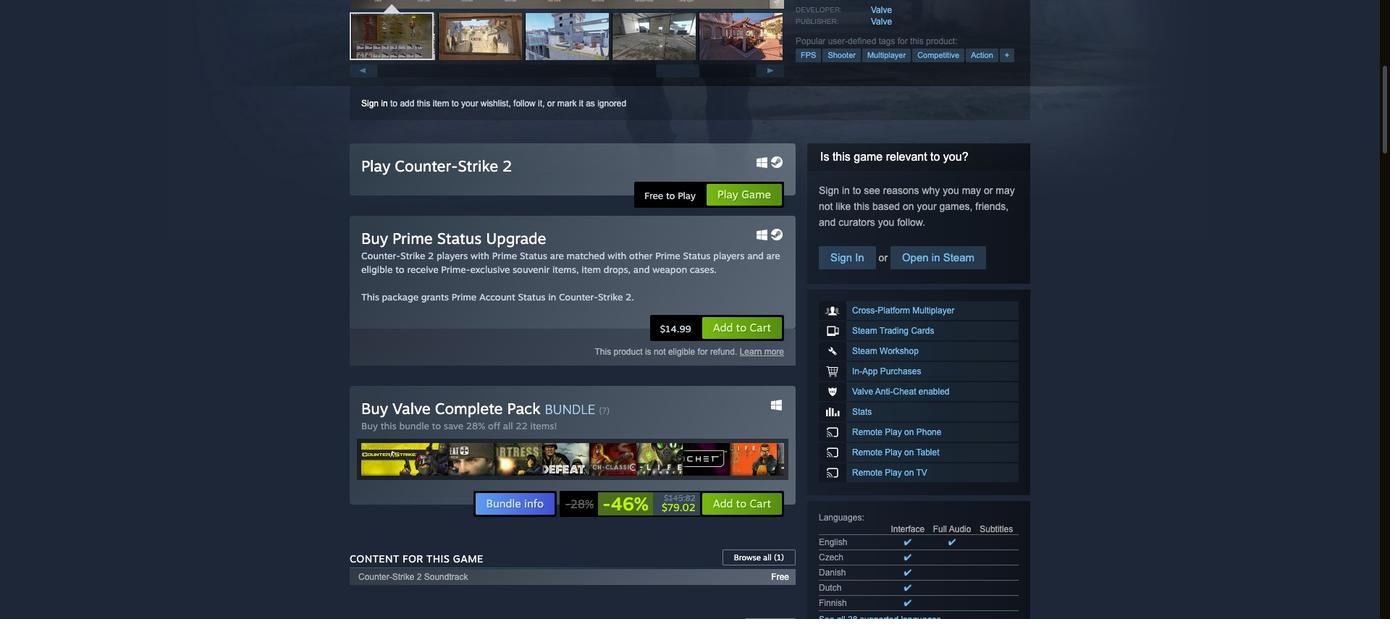 Task type: describe. For each thing, give the bounding box(es) containing it.
mark
[[558, 99, 577, 109]]

based
[[873, 201, 900, 212]]

game
[[854, 151, 883, 163]]

follow.
[[898, 217, 926, 228]]

fps link
[[796, 49, 822, 62]]

cheat
[[893, 387, 917, 397]]

0 horizontal spatial all
[[503, 420, 513, 432]]

buy valve complete pack bundle (?)
[[361, 399, 610, 418]]

bundle
[[545, 401, 596, 417]]

in for sign in to add this item to your wishlist, follow it, or mark it as ignored
[[381, 99, 388, 109]]

2 for players
[[428, 250, 434, 261]]

enabled
[[919, 387, 950, 397]]

developer:
[[796, 6, 842, 14]]

wishlist,
[[481, 99, 511, 109]]

in for sign in to see reasons why you may or may not like this based on your games, friends, and curators you follow.
[[842, 185, 850, 196]]

add to cart for second add to cart link from the bottom
[[713, 321, 771, 335]]

multiplayer link
[[863, 49, 911, 62]]

sign in
[[831, 251, 865, 264]]

finnish
[[819, 598, 847, 608]]

languages :
[[819, 513, 865, 523]]

info
[[525, 497, 544, 511]]

drops,
[[604, 264, 631, 275]]

tv
[[917, 468, 928, 478]]

competitive link
[[913, 49, 965, 62]]

receive
[[407, 264, 439, 275]]

in for open in steam
[[932, 251, 941, 264]]

full audio
[[933, 524, 972, 535]]

matched
[[567, 250, 605, 261]]

on for tablet
[[905, 448, 914, 458]]

cases.
[[690, 264, 717, 275]]

cross-platform multiplayer
[[853, 306, 955, 316]]

✔ for danish
[[905, 568, 912, 578]]

english
[[819, 537, 848, 548]]

$145.82 $79.02
[[662, 493, 696, 514]]

complete
[[435, 399, 503, 418]]

in
[[856, 251, 865, 264]]

dutch
[[819, 583, 842, 593]]

items,
[[553, 264, 579, 275]]

open in steam
[[902, 251, 975, 264]]

0 vertical spatial for
[[898, 36, 908, 46]]

bundle
[[486, 497, 521, 511]]

shooter
[[828, 51, 856, 59]]

0 horizontal spatial multiplayer
[[868, 51, 906, 59]]

status up souvenir
[[520, 250, 548, 261]]

it,
[[538, 99, 545, 109]]

purchases
[[881, 367, 922, 377]]

action
[[971, 51, 994, 59]]

reasons
[[883, 185, 920, 196]]

counter- down content
[[359, 572, 392, 582]]

1 may from the left
[[962, 185, 982, 196]]

in-
[[853, 367, 863, 377]]

-46%
[[603, 493, 649, 515]]

open
[[902, 251, 929, 264]]

on for tv
[[905, 468, 914, 478]]

free to play
[[645, 190, 696, 201]]

buy for buy prime status upgrade
[[361, 229, 388, 248]]

46%
[[611, 493, 649, 515]]

- for 46%
[[603, 493, 611, 515]]

prime-
[[441, 264, 470, 275]]

bundle info
[[486, 497, 544, 511]]

this for this product is not eligible for refund. learn more
[[595, 347, 611, 357]]

product:
[[926, 36, 958, 46]]

:
[[862, 513, 865, 523]]

on inside sign in to see reasons why you may or may not like this based on your games, friends, and curators you follow.
[[903, 201, 914, 212]]

0 horizontal spatial game
[[453, 553, 484, 565]]

valve link for developer:
[[871, 5, 892, 15]]

this package grants prime account status in counter-strike 2.
[[361, 291, 634, 303]]

2 cart from the top
[[750, 497, 771, 511]]

2 with from the left
[[608, 250, 627, 261]]

valve anti-cheat enabled link
[[819, 382, 1019, 401]]

✔ for finnish
[[905, 598, 912, 608]]

you?
[[944, 151, 969, 163]]

steam workshop link
[[819, 342, 1019, 361]]

workshop
[[880, 346, 919, 356]]

eligible inside counter-strike 2 players with prime status are matched with other prime status players and are eligible to receive prime-exclusive souvenir items, item drops, and weapon cases.
[[361, 264, 393, 275]]

$79.02
[[662, 501, 696, 514]]

✔ for czech
[[905, 553, 912, 563]]

2 vertical spatial this
[[427, 553, 450, 565]]

tags
[[879, 36, 896, 46]]

cross-platform multiplayer link
[[819, 301, 1019, 320]]

and inside sign in to see reasons why you may or may not like this based on your games, friends, and curators you follow.
[[819, 217, 836, 228]]

strike left 2.
[[598, 291, 623, 303]]

0 horizontal spatial your
[[461, 99, 478, 109]]

pack
[[507, 399, 541, 418]]

interface
[[891, 524, 925, 535]]

user-
[[828, 36, 848, 46]]

sign for sign in to see reasons why you may or may not like this based on your games, friends, and curators you follow.
[[819, 185, 840, 196]]

this inside sign in to see reasons why you may or may not like this based on your games, friends, and curators you follow.
[[854, 201, 870, 212]]

steam for steam workshop
[[853, 346, 878, 356]]

exclusive
[[470, 264, 510, 275]]

remote for remote play on tv
[[853, 468, 883, 478]]

sign in link
[[361, 99, 388, 109]]

play left play game link
[[678, 190, 696, 201]]

bundle info link
[[475, 493, 556, 516]]

2 for soundtrack
[[417, 572, 422, 582]]

more
[[765, 347, 784, 357]]

steam for steam trading cards
[[853, 326, 878, 336]]

like
[[836, 201, 851, 212]]

subtitles
[[980, 524, 1014, 535]]

(1)
[[774, 553, 784, 563]]

full
[[933, 524, 947, 535]]

status up cases.
[[683, 250, 711, 261]]

valve link for publisher:
[[871, 17, 892, 27]]

add
[[400, 99, 415, 109]]

danish
[[819, 568, 846, 578]]

or inside sign in to see reasons why you may or may not like this based on your games, friends, and curators you follow.
[[984, 185, 993, 196]]

2 buy from the top
[[361, 399, 388, 418]]

2 vertical spatial and
[[634, 264, 650, 275]]

play down remote play on tablet
[[885, 468, 902, 478]]

steam inside open in steam link
[[944, 251, 975, 264]]

souvenir
[[513, 264, 550, 275]]

remote play on tablet link
[[819, 443, 1019, 462]]

2 are from the left
[[767, 250, 781, 261]]

1 add from the top
[[713, 321, 733, 335]]

✔ for english
[[905, 537, 912, 548]]

1 with from the left
[[471, 250, 490, 261]]

fps
[[801, 51, 817, 59]]

your inside sign in to see reasons why you may or may not like this based on your games, friends, and curators you follow.
[[917, 201, 937, 212]]



Task type: vqa. For each thing, say whether or not it's contained in the screenshot.
the controller support
no



Task type: locate. For each thing, give the bounding box(es) containing it.
2 vertical spatial 2
[[417, 572, 422, 582]]

prime up exclusive
[[492, 250, 517, 261]]

1 vertical spatial multiplayer
[[913, 306, 955, 316]]

0 vertical spatial not
[[819, 201, 833, 212]]

✔ for dutch
[[905, 583, 912, 593]]

2 down wishlist,
[[503, 156, 512, 175]]

for right tags
[[898, 36, 908, 46]]

for
[[898, 36, 908, 46], [698, 347, 708, 357]]

tablet
[[917, 448, 940, 458]]

and
[[819, 217, 836, 228], [748, 250, 764, 261], [634, 264, 650, 275]]

not inside sign in to see reasons why you may or may not like this based on your games, friends, and curators you follow.
[[819, 201, 833, 212]]

all left (1)
[[763, 553, 772, 563]]

0 vertical spatial valve link
[[871, 5, 892, 15]]

1 are from the left
[[550, 250, 564, 261]]

0 horizontal spatial eligible
[[361, 264, 393, 275]]

this for this package grants prime account status in counter-strike 2.
[[361, 291, 379, 303]]

this up soundtrack
[[427, 553, 450, 565]]

$145.82
[[664, 493, 696, 503]]

to
[[390, 99, 398, 109], [452, 99, 459, 109], [931, 151, 940, 163], [853, 185, 861, 196], [666, 190, 675, 201], [396, 264, 405, 275], [737, 321, 747, 335], [432, 420, 441, 432], [737, 497, 747, 511]]

as
[[586, 99, 595, 109]]

play up remote play on tablet
[[885, 427, 902, 437]]

item
[[433, 99, 449, 109], [582, 264, 601, 275]]

remote for remote play on tablet
[[853, 448, 883, 458]]

remote up remote play on tv
[[853, 448, 883, 458]]

cart
[[750, 321, 771, 335], [750, 497, 771, 511]]

are up items,
[[550, 250, 564, 261]]

1 horizontal spatial you
[[943, 185, 960, 196]]

and down like
[[819, 217, 836, 228]]

1 add to cart link from the top
[[702, 317, 783, 340]]

0 vertical spatial item
[[433, 99, 449, 109]]

0 vertical spatial free
[[645, 190, 664, 201]]

0 horizontal spatial or
[[547, 99, 555, 109]]

package
[[382, 291, 419, 303]]

this right the is
[[833, 151, 851, 163]]

may up friends,
[[996, 185, 1015, 196]]

this
[[911, 36, 924, 46], [417, 99, 431, 109], [833, 151, 851, 163], [854, 201, 870, 212], [381, 420, 397, 432]]

or right the it,
[[547, 99, 555, 109]]

your down why
[[917, 201, 937, 212]]

play right free to play
[[718, 188, 739, 201]]

free for free
[[772, 572, 790, 582]]

0 horizontal spatial item
[[433, 99, 449, 109]]

1 vertical spatial or
[[984, 185, 993, 196]]

1 vertical spatial remote
[[853, 448, 883, 458]]

2 horizontal spatial 2
[[503, 156, 512, 175]]

free down (1)
[[772, 572, 790, 582]]

this up curators
[[854, 201, 870, 212]]

defined
[[848, 36, 877, 46]]

steam inside steam trading cards link
[[853, 326, 878, 336]]

steam up "app"
[[853, 346, 878, 356]]

on left tv
[[905, 468, 914, 478]]

2 up receive in the left of the page
[[428, 250, 434, 261]]

product
[[614, 347, 643, 357]]

czech
[[819, 553, 844, 563]]

players up cases.
[[714, 250, 745, 261]]

0 vertical spatial your
[[461, 99, 478, 109]]

1 horizontal spatial free
[[772, 572, 790, 582]]

item inside counter-strike 2 players with prime status are matched with other prime status players and are eligible to receive prime-exclusive souvenir items, item drops, and weapon cases.
[[582, 264, 601, 275]]

2 vertical spatial buy
[[361, 420, 378, 432]]

1 buy from the top
[[361, 229, 388, 248]]

sign in to see reasons why you may or may not like this based on your games, friends, and curators you follow.
[[819, 185, 1015, 228]]

28% left -46%
[[571, 497, 594, 511]]

0 vertical spatial steam
[[944, 251, 975, 264]]

counter- down add
[[395, 156, 458, 175]]

1 vertical spatial you
[[878, 217, 895, 228]]

free
[[645, 190, 664, 201], [772, 572, 790, 582]]

1 horizontal spatial not
[[819, 201, 833, 212]]

strike down "sign in to add this item to your wishlist, follow it, or mark it as ignored"
[[458, 156, 498, 175]]

0 horizontal spatial 2
[[417, 572, 422, 582]]

2 add to cart from the top
[[713, 497, 771, 511]]

1 vertical spatial free
[[772, 572, 790, 582]]

is
[[821, 151, 830, 163]]

cart up learn more link
[[750, 321, 771, 335]]

prime up the weapon
[[656, 250, 681, 261]]

2 vertical spatial or
[[876, 252, 891, 264]]

this product is not eligible for refund. learn more
[[595, 347, 784, 357]]

eligible down $14.99 in the left of the page
[[668, 347, 696, 357]]

games,
[[940, 201, 973, 212]]

0 vertical spatial and
[[819, 217, 836, 228]]

0 horizontal spatial not
[[654, 347, 666, 357]]

1 valve link from the top
[[871, 5, 892, 15]]

not left like
[[819, 201, 833, 212]]

play game link
[[706, 183, 783, 206]]

0 vertical spatial add to cart
[[713, 321, 771, 335]]

1 vertical spatial for
[[698, 347, 708, 357]]

or right in at the top
[[876, 252, 891, 264]]

2 players from the left
[[714, 250, 745, 261]]

on left tablet
[[905, 448, 914, 458]]

prime down prime-
[[452, 291, 477, 303]]

0 vertical spatial 28%
[[466, 420, 485, 432]]

2
[[503, 156, 512, 175], [428, 250, 434, 261], [417, 572, 422, 582]]

may up games,
[[962, 185, 982, 196]]

0 horizontal spatial with
[[471, 250, 490, 261]]

counter- up "package"
[[361, 250, 401, 261]]

1 vertical spatial steam
[[853, 326, 878, 336]]

1 vertical spatial valve link
[[871, 17, 892, 27]]

play game
[[718, 188, 771, 201]]

buy prime status upgrade
[[361, 229, 546, 248]]

steam trading cards link
[[819, 322, 1019, 340]]

- for 28%
[[566, 497, 571, 511]]

play counter-strike 2
[[361, 156, 512, 175]]

are
[[550, 250, 564, 261], [767, 250, 781, 261]]

open in steam link
[[891, 246, 987, 269]]

1 horizontal spatial for
[[898, 36, 908, 46]]

remote inside remote play on phone link
[[853, 427, 883, 437]]

1 horizontal spatial with
[[608, 250, 627, 261]]

upgrade
[[486, 229, 546, 248]]

- right -28%
[[603, 493, 611, 515]]

multiplayer up 'cards' at bottom right
[[913, 306, 955, 316]]

2 down content for this game
[[417, 572, 422, 582]]

this right add
[[417, 99, 431, 109]]

add to cart up browse
[[713, 497, 771, 511]]

1 horizontal spatial multiplayer
[[913, 306, 955, 316]]

1 vertical spatial 2
[[428, 250, 434, 261]]

2 valve link from the top
[[871, 17, 892, 27]]

cards
[[911, 326, 935, 336]]

to inside sign in to see reasons why you may or may not like this based on your games, friends, and curators you follow.
[[853, 185, 861, 196]]

add right $145.82
[[713, 497, 733, 511]]

it
[[579, 99, 584, 109]]

1 vertical spatial sign
[[819, 185, 840, 196]]

0 vertical spatial this
[[361, 291, 379, 303]]

browse all (1)
[[734, 553, 784, 563]]

1 vertical spatial add
[[713, 497, 733, 511]]

strike down for
[[392, 572, 415, 582]]

sign for sign in to add this item to your wishlist, follow it, or mark it as ignored
[[361, 99, 379, 109]]

status
[[437, 229, 482, 248], [520, 250, 548, 261], [683, 250, 711, 261], [518, 291, 546, 303]]

not right is
[[654, 347, 666, 357]]

on left phone
[[905, 427, 914, 437]]

other
[[629, 250, 653, 261]]

game
[[742, 188, 771, 201], [453, 553, 484, 565]]

counter-strike 2 players with prime status are matched with other prime status players and are eligible to receive prime-exclusive souvenir items, item drops, and weapon cases.
[[361, 250, 781, 275]]

your left wishlist,
[[461, 99, 478, 109]]

0 vertical spatial cart
[[750, 321, 771, 335]]

1 horizontal spatial are
[[767, 250, 781, 261]]

0 vertical spatial eligible
[[361, 264, 393, 275]]

are down play game link
[[767, 250, 781, 261]]

remote play on phone
[[853, 427, 942, 437]]

status down souvenir
[[518, 291, 546, 303]]

content
[[350, 553, 400, 565]]

see
[[864, 185, 881, 196]]

to inside counter-strike 2 players with prime status are matched with other prime status players and are eligible to receive prime-exclusive souvenir items, item drops, and weapon cases.
[[396, 264, 405, 275]]

1 horizontal spatial all
[[763, 553, 772, 563]]

in up like
[[842, 185, 850, 196]]

1 vertical spatial item
[[582, 264, 601, 275]]

remote for remote play on phone
[[853, 427, 883, 437]]

on up the follow.
[[903, 201, 914, 212]]

popular
[[796, 36, 826, 46]]

this left product: at the top right
[[911, 36, 924, 46]]

1 horizontal spatial -
[[603, 493, 611, 515]]

2 vertical spatial remote
[[853, 468, 883, 478]]

not
[[819, 201, 833, 212], [654, 347, 666, 357]]

1 vertical spatial buy
[[361, 399, 388, 418]]

2 horizontal spatial this
[[595, 347, 611, 357]]

steam inside steam workshop link
[[853, 346, 878, 356]]

add to cart link up learn
[[702, 317, 783, 340]]

players up prime-
[[437, 250, 468, 261]]

in left add
[[381, 99, 388, 109]]

0 horizontal spatial you
[[878, 217, 895, 228]]

add to cart link up browse
[[702, 493, 783, 516]]

2 horizontal spatial or
[[984, 185, 993, 196]]

1 horizontal spatial players
[[714, 250, 745, 261]]

free up other
[[645, 190, 664, 201]]

remote down stats
[[853, 427, 883, 437]]

content for this game
[[350, 553, 484, 565]]

may
[[962, 185, 982, 196], [996, 185, 1015, 196]]

1 add to cart from the top
[[713, 321, 771, 335]]

0 horizontal spatial this
[[361, 291, 379, 303]]

1 remote from the top
[[853, 427, 883, 437]]

1 cart from the top
[[750, 321, 771, 335]]

1 vertical spatial all
[[763, 553, 772, 563]]

remote down remote play on tablet
[[853, 468, 883, 478]]

for
[[403, 553, 423, 565]]

0 horizontal spatial -
[[566, 497, 571, 511]]

sign left in at the top
[[831, 251, 853, 264]]

action link
[[966, 49, 999, 62]]

0 vertical spatial buy
[[361, 229, 388, 248]]

sign for sign in
[[831, 251, 853, 264]]

0 vertical spatial all
[[503, 420, 513, 432]]

anti-
[[876, 387, 893, 397]]

prime up receive in the left of the page
[[393, 229, 433, 248]]

buy for buy this bundle to save 28% off all 22 items!
[[361, 420, 378, 432]]

(?)
[[599, 406, 610, 416]]

learn
[[740, 347, 762, 357]]

this left product
[[595, 347, 611, 357]]

1 horizontal spatial this
[[427, 553, 450, 565]]

1 vertical spatial 28%
[[571, 497, 594, 511]]

add to cart up learn
[[713, 321, 771, 335]]

1 players from the left
[[437, 250, 468, 261]]

0 horizontal spatial may
[[962, 185, 982, 196]]

counter- inside counter-strike 2 players with prime status are matched with other prime status players and are eligible to receive prime-exclusive souvenir items, item drops, and weapon cases.
[[361, 250, 401, 261]]

1 vertical spatial eligible
[[668, 347, 696, 357]]

1 vertical spatial game
[[453, 553, 484, 565]]

-28%
[[566, 497, 594, 511]]

2 vertical spatial steam
[[853, 346, 878, 356]]

sign up like
[[819, 185, 840, 196]]

0 vertical spatial 2
[[503, 156, 512, 175]]

or up friends,
[[984, 185, 993, 196]]

relevant
[[886, 151, 928, 163]]

0 horizontal spatial players
[[437, 250, 468, 261]]

prime
[[393, 229, 433, 248], [492, 250, 517, 261], [656, 250, 681, 261], [452, 291, 477, 303]]

and down play game link
[[748, 250, 764, 261]]

1 vertical spatial add to cart link
[[702, 493, 783, 516]]

steam right open
[[944, 251, 975, 264]]

0 horizontal spatial are
[[550, 250, 564, 261]]

in down items,
[[548, 291, 556, 303]]

in-app purchases
[[853, 367, 922, 377]]

1 vertical spatial this
[[595, 347, 611, 357]]

1 horizontal spatial 28%
[[571, 497, 594, 511]]

counter- down items,
[[559, 291, 598, 303]]

on
[[903, 201, 914, 212], [905, 427, 914, 437], [905, 448, 914, 458], [905, 468, 914, 478]]

strike up receive in the left of the page
[[401, 250, 425, 261]]

on for phone
[[905, 427, 914, 437]]

strike
[[458, 156, 498, 175], [401, 250, 425, 261], [598, 291, 623, 303], [392, 572, 415, 582]]

cart up browse all (1)
[[750, 497, 771, 511]]

add
[[713, 321, 733, 335], [713, 497, 733, 511]]

item down matched
[[582, 264, 601, 275]]

buy this bundle to save 28% off all 22 items!
[[361, 420, 557, 432]]

0 horizontal spatial 28%
[[466, 420, 485, 432]]

strike inside counter-strike 2 players with prime status are matched with other prime status players and are eligible to receive prime-exclusive souvenir items, item drops, and weapon cases.
[[401, 250, 425, 261]]

1 vertical spatial and
[[748, 250, 764, 261]]

add up "refund."
[[713, 321, 733, 335]]

1 horizontal spatial or
[[876, 252, 891, 264]]

free for free to play
[[645, 190, 664, 201]]

with up the drops,
[[608, 250, 627, 261]]

0 vertical spatial remote
[[853, 427, 883, 437]]

sign in link
[[819, 246, 876, 269]]

2 may from the left
[[996, 185, 1015, 196]]

all left 22
[[503, 420, 513, 432]]

1 vertical spatial add to cart
[[713, 497, 771, 511]]

0 vertical spatial add to cart link
[[702, 317, 783, 340]]

1 horizontal spatial may
[[996, 185, 1015, 196]]

refund.
[[711, 347, 738, 357]]

1 vertical spatial not
[[654, 347, 666, 357]]

1 horizontal spatial item
[[582, 264, 601, 275]]

1 vertical spatial cart
[[750, 497, 771, 511]]

shooter link
[[823, 49, 861, 62]]

2 add from the top
[[713, 497, 733, 511]]

1 horizontal spatial eligible
[[668, 347, 696, 357]]

why
[[922, 185, 940, 196]]

add to cart for second add to cart link
[[713, 497, 771, 511]]

28% left off
[[466, 420, 485, 432]]

and down other
[[634, 264, 650, 275]]

0 vertical spatial add
[[713, 321, 733, 335]]

counter-
[[395, 156, 458, 175], [361, 250, 401, 261], [559, 291, 598, 303], [359, 572, 392, 582]]

1 horizontal spatial your
[[917, 201, 937, 212]]

- right info
[[566, 497, 571, 511]]

you down based
[[878, 217, 895, 228]]

0 horizontal spatial and
[[634, 264, 650, 275]]

multiplayer
[[868, 51, 906, 59], [913, 306, 955, 316]]

in inside sign in to see reasons why you may or may not like this based on your games, friends, and curators you follow.
[[842, 185, 850, 196]]

2 add to cart link from the top
[[702, 493, 783, 516]]

remote inside 'remote play on tv' link
[[853, 468, 883, 478]]

0 vertical spatial game
[[742, 188, 771, 201]]

you up games,
[[943, 185, 960, 196]]

1 vertical spatial your
[[917, 201, 937, 212]]

with up exclusive
[[471, 250, 490, 261]]

this left "package"
[[361, 291, 379, 303]]

0 vertical spatial you
[[943, 185, 960, 196]]

steam workshop
[[853, 346, 919, 356]]

steam
[[944, 251, 975, 264], [853, 326, 878, 336], [853, 346, 878, 356]]

1 horizontal spatial 2
[[428, 250, 434, 261]]

+
[[1005, 51, 1010, 59]]

publisher:
[[796, 17, 839, 25]]

remote play on tablet
[[853, 448, 940, 458]]

sign in to add this item to your wishlist, follow it, or mark it as ignored
[[361, 99, 627, 109]]

3 buy from the top
[[361, 420, 378, 432]]

0 horizontal spatial for
[[698, 347, 708, 357]]

2 remote from the top
[[853, 448, 883, 458]]

$14.99
[[660, 323, 691, 335]]

learn more link
[[740, 347, 784, 357]]

0 vertical spatial multiplayer
[[868, 51, 906, 59]]

1 horizontal spatial and
[[748, 250, 764, 261]]

curators
[[839, 217, 876, 228]]

friends,
[[976, 201, 1009, 212]]

✔
[[905, 537, 912, 548], [949, 537, 956, 548], [905, 553, 912, 563], [905, 568, 912, 578], [905, 583, 912, 593], [905, 598, 912, 608]]

trading
[[880, 326, 909, 336]]

status up prime-
[[437, 229, 482, 248]]

2 vertical spatial sign
[[831, 251, 853, 264]]

3 remote from the top
[[853, 468, 883, 478]]

platform
[[878, 306, 910, 316]]

sign inside sign in to see reasons why you may or may not like this based on your games, friends, and curators you follow.
[[819, 185, 840, 196]]

with
[[471, 250, 490, 261], [608, 250, 627, 261]]

0 vertical spatial or
[[547, 99, 555, 109]]

1 horizontal spatial game
[[742, 188, 771, 201]]

save
[[444, 420, 464, 432]]

you
[[943, 185, 960, 196], [878, 217, 895, 228]]

play down remote play on phone
[[885, 448, 902, 458]]

off
[[488, 420, 500, 432]]

2 inside counter-strike 2 players with prime status are matched with other prime status players and are eligible to receive prime-exclusive souvenir items, item drops, and weapon cases.
[[428, 250, 434, 261]]

steam down cross- at the right of the page
[[853, 326, 878, 336]]

sign left add
[[361, 99, 379, 109]]

0 horizontal spatial free
[[645, 190, 664, 201]]

0 vertical spatial sign
[[361, 99, 379, 109]]

item right add
[[433, 99, 449, 109]]

all
[[503, 420, 513, 432], [763, 553, 772, 563]]

this left bundle
[[381, 420, 397, 432]]

multiplayer down tags
[[868, 51, 906, 59]]

in right open
[[932, 251, 941, 264]]

2 horizontal spatial and
[[819, 217, 836, 228]]

eligible up "package"
[[361, 264, 393, 275]]

phone
[[917, 427, 942, 437]]

play down sign in link
[[361, 156, 391, 175]]

for left "refund."
[[698, 347, 708, 357]]



